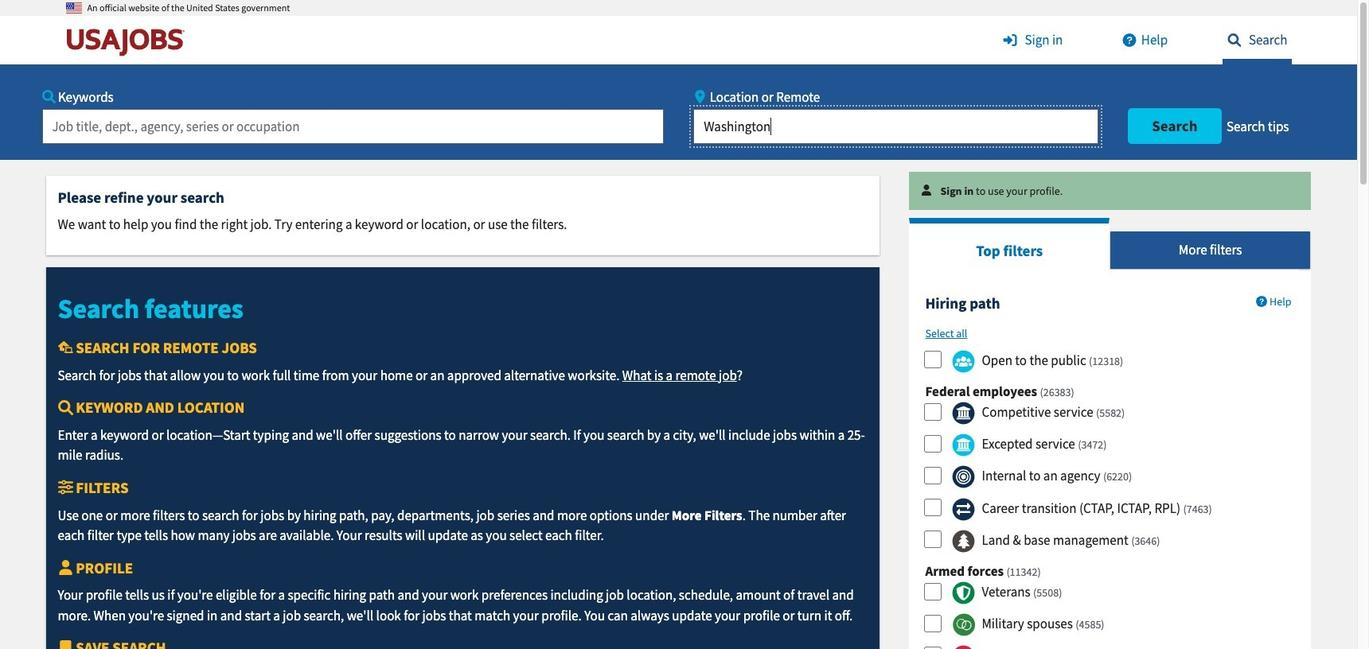 Task type: locate. For each thing, give the bounding box(es) containing it.
main navigation element
[[0, 16, 1358, 160]]

internal to an agency image
[[953, 466, 976, 489]]

hiring path help image
[[1257, 296, 1268, 307]]

open to the public image
[[953, 350, 976, 373]]

national guard & reserves image
[[953, 646, 976, 650]]

Job title, dept., agency, series or occupation text field
[[42, 109, 664, 144]]

tab list
[[910, 218, 1312, 270]]

job search image
[[1223, 33, 1247, 47]]



Task type: describe. For each thing, give the bounding box(es) containing it.
usajobs logo image
[[66, 28, 192, 57]]

competitive service image
[[953, 402, 976, 426]]

u.s. flag image
[[66, 0, 82, 16]]

header element
[[0, 0, 1358, 160]]

military spouses image
[[953, 614, 976, 637]]

excepted service image
[[953, 434, 976, 457]]

land & base management image
[[953, 530, 976, 553]]

career transition (ctap, ictap, rpl) image
[[953, 498, 976, 521]]

veterans image
[[953, 582, 976, 605]]

City, state, zip, country or type remote text field
[[694, 109, 1099, 144]]

help image
[[1118, 33, 1142, 47]]



Task type: vqa. For each thing, say whether or not it's contained in the screenshot.
Students icon
no



